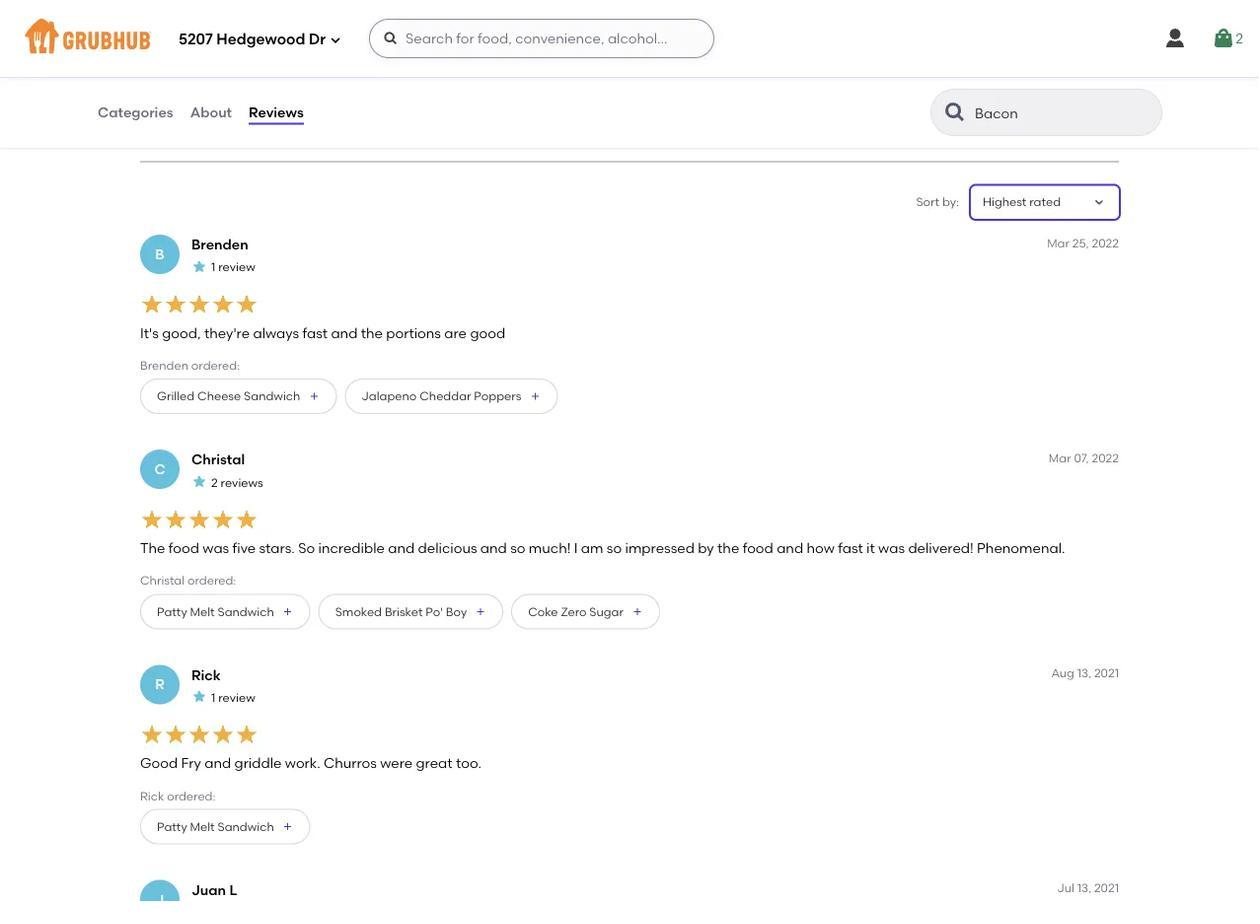 Task type: describe. For each thing, give the bounding box(es) containing it.
melt for plus icon underneath the work.
[[190, 821, 215, 835]]

impressed
[[625, 541, 695, 557]]

churros
[[324, 756, 377, 773]]

christal for christal ordered:
[[140, 574, 185, 589]]

1 vertical spatial fast
[[838, 541, 863, 557]]

jalapeno cheddar poppers
[[362, 390, 521, 404]]

food right by
[[743, 541, 773, 557]]

incredible
[[318, 541, 385, 557]]

delivery
[[245, 118, 290, 132]]

2 vertical spatial sandwich
[[218, 821, 274, 835]]

portions
[[386, 325, 441, 342]]

ordered: for they're
[[191, 359, 240, 373]]

b
[[155, 247, 164, 263]]

good fry and griddle work. churros were great too.
[[140, 756, 482, 773]]

cheese
[[197, 390, 241, 404]]

sort
[[916, 196, 939, 210]]

by:
[[942, 196, 959, 210]]

c
[[154, 462, 165, 479]]

are
[[444, 325, 467, 342]]

juan
[[191, 883, 226, 900]]

svg image inside 2 button
[[1212, 27, 1236, 50]]

so
[[298, 541, 315, 557]]

coke zero sugar
[[528, 605, 624, 620]]

time
[[265, 98, 291, 112]]

rated
[[1029, 196, 1061, 210]]

patty for second patty melt sandwich button from the bottom
[[157, 605, 187, 620]]

about button
[[189, 77, 233, 148]]

2021 for rick
[[1094, 667, 1119, 681]]

on
[[245, 98, 263, 112]]

2 so from the left
[[607, 541, 622, 557]]

rick for rick ordered:
[[140, 790, 164, 804]]

plus icon image for coke zero sugar button
[[631, 607, 643, 619]]

1 patty melt sandwich from the top
[[157, 605, 274, 620]]

87 good food
[[152, 76, 214, 112]]

good,
[[162, 325, 201, 342]]

they're
[[204, 325, 250, 342]]

dr
[[309, 31, 326, 48]]

jul 13, 2021
[[1057, 882, 1119, 897]]

review for brenden
[[218, 261, 255, 275]]

2022 for it's good, they're always fast and the portions are good
[[1092, 236, 1119, 251]]

by
[[698, 541, 714, 557]]

and right 'delicious'
[[480, 541, 507, 557]]

2 for 2
[[1236, 30, 1243, 47]]

review for rick
[[218, 691, 255, 706]]

plus icon image down stars.
[[282, 607, 294, 619]]

categories button
[[97, 77, 174, 148]]

and right always
[[331, 325, 358, 342]]

work.
[[285, 756, 320, 773]]

plus icon image for jalapeno cheddar poppers button at the left of the page
[[529, 391, 541, 403]]

sandwich for five
[[218, 605, 274, 620]]

cheddar
[[420, 390, 471, 404]]

reviews button
[[248, 77, 305, 148]]

and right fry
[[204, 756, 231, 773]]

am
[[581, 541, 603, 557]]

good
[[470, 325, 505, 342]]

2 button
[[1212, 21, 1243, 56]]

christal for christal
[[191, 452, 245, 469]]

coke
[[528, 605, 558, 620]]

juan l
[[191, 883, 237, 900]]

93 on time delivery
[[245, 76, 291, 132]]

rick for rick
[[191, 667, 221, 684]]

plus icon image for smoked brisket po' boy button
[[475, 607, 487, 619]]

1 review for rick
[[211, 691, 255, 706]]

mar 25, 2022
[[1047, 236, 1119, 251]]

stars.
[[259, 541, 295, 557]]

grilled cheese sandwich button
[[140, 380, 337, 415]]

28
[[152, 41, 168, 57]]

92
[[339, 76, 355, 93]]

jul
[[1057, 882, 1075, 897]]

mar 07, 2022
[[1049, 452, 1119, 466]]

0 horizontal spatial svg image
[[330, 34, 341, 46]]

it's good, they're always fast and the portions are good
[[140, 325, 505, 342]]

1 review for brenden
[[211, 261, 255, 275]]

good inside 87 good food
[[152, 98, 184, 112]]

87
[[152, 76, 168, 93]]

brenden ordered:
[[140, 359, 240, 373]]

po'
[[426, 605, 443, 620]]

1 so from the left
[[510, 541, 525, 557]]

2 for 2 reviews
[[211, 476, 218, 490]]

93
[[245, 76, 262, 93]]

sort by:
[[916, 196, 959, 210]]

always
[[253, 325, 299, 342]]

1 patty melt sandwich button from the top
[[140, 595, 311, 630]]

about
[[190, 104, 232, 121]]

rick ordered:
[[140, 790, 216, 804]]

smoked
[[335, 605, 382, 620]]

zero
[[561, 605, 587, 620]]

2021 for juan l
[[1094, 882, 1119, 897]]

hedgewood
[[216, 31, 305, 48]]

five
[[232, 541, 256, 557]]

the food was five stars. so incredible and delicious and so much! i am so impressed by the food and how fast it was delivered! phenomenal.
[[140, 541, 1065, 557]]

jalapeno
[[362, 390, 417, 404]]

28 ratings
[[152, 41, 218, 57]]



Task type: vqa. For each thing, say whether or not it's contained in the screenshot.
Asian
no



Task type: locate. For each thing, give the bounding box(es) containing it.
plus icon image inside coke zero sugar button
[[631, 607, 643, 619]]

the right by
[[717, 541, 739, 557]]

1 horizontal spatial christal
[[191, 452, 245, 469]]

patty down rick ordered:
[[157, 821, 187, 835]]

delivered!
[[908, 541, 974, 557]]

0 vertical spatial good
[[152, 98, 184, 112]]

0 horizontal spatial was
[[203, 541, 229, 557]]

0 vertical spatial ordered:
[[191, 359, 240, 373]]

0 vertical spatial brenden
[[191, 237, 248, 254]]

patty down christal ordered:
[[157, 605, 187, 620]]

plus icon image down it's good, they're always fast and the portions are good
[[308, 391, 320, 403]]

svg image
[[383, 31, 399, 46], [330, 34, 341, 46]]

rick
[[191, 667, 221, 684], [140, 790, 164, 804]]

1 star icon image from the top
[[191, 259, 207, 275]]

so
[[510, 541, 525, 557], [607, 541, 622, 557]]

1 1 from the top
[[211, 261, 215, 275]]

mar
[[1047, 236, 1070, 251], [1049, 452, 1071, 466]]

star icon image for christal
[[191, 475, 207, 490]]

0 horizontal spatial brenden
[[140, 359, 188, 373]]

13, for juan l
[[1077, 882, 1091, 897]]

too.
[[456, 756, 482, 773]]

1 horizontal spatial was
[[878, 541, 905, 557]]

1 review up griddle
[[211, 691, 255, 706]]

1 right "r"
[[211, 691, 215, 706]]

melt down christal ordered:
[[190, 605, 215, 620]]

smoked brisket po' boy
[[335, 605, 467, 620]]

13, for rick
[[1077, 667, 1091, 681]]

patty for second patty melt sandwich button from the top of the page
[[157, 821, 187, 835]]

2 inside button
[[1236, 30, 1243, 47]]

13, right aug
[[1077, 667, 1091, 681]]

1 right b
[[211, 261, 215, 275]]

0 vertical spatial christal
[[191, 452, 245, 469]]

2 vertical spatial star icon image
[[191, 690, 207, 706]]

1
[[211, 261, 215, 275], [211, 691, 215, 706]]

3 star icon image from the top
[[191, 690, 207, 706]]

smoked brisket po' boy button
[[318, 595, 503, 630]]

1 vertical spatial patty melt sandwich button
[[140, 810, 311, 846]]

2022 for the food was five stars. so incredible and delicious and so much! i am so impressed by the food and how fast it was delivered! phenomenal.
[[1092, 452, 1119, 466]]

07,
[[1074, 452, 1089, 466]]

melt
[[190, 605, 215, 620], [190, 821, 215, 835]]

2 1 review from the top
[[211, 691, 255, 706]]

fast left it
[[838, 541, 863, 557]]

Search for food, convenience, alcohol... search field
[[369, 19, 714, 58]]

review
[[218, 261, 255, 275], [218, 691, 255, 706]]

aug 13, 2021
[[1051, 667, 1119, 681]]

plus icon image
[[308, 391, 320, 403], [529, 391, 541, 403], [282, 607, 294, 619], [475, 607, 487, 619], [631, 607, 643, 619], [282, 822, 294, 834]]

food left on
[[187, 98, 214, 112]]

1 for rick
[[211, 691, 215, 706]]

i
[[574, 541, 578, 557]]

1 vertical spatial review
[[218, 691, 255, 706]]

2 melt from the top
[[190, 821, 215, 835]]

1 review from the top
[[218, 261, 255, 275]]

1 review
[[211, 261, 255, 275], [211, 691, 255, 706]]

2 patty melt sandwich button from the top
[[140, 810, 311, 846]]

brenden
[[191, 237, 248, 254], [140, 359, 188, 373]]

great
[[416, 756, 453, 773]]

mar left 25,
[[1047, 236, 1070, 251]]

mar for the food was five stars. so incredible and delicious and so much! i am so impressed by the food and how fast it was delivered! phenomenal.
[[1049, 452, 1071, 466]]

r
[[155, 677, 165, 694]]

0 vertical spatial sandwich
[[244, 390, 300, 404]]

1 vertical spatial patty melt sandwich
[[157, 821, 274, 835]]

0 vertical spatial patty melt sandwich button
[[140, 595, 311, 630]]

1 vertical spatial 2022
[[1092, 452, 1119, 466]]

1 13, from the top
[[1077, 667, 1091, 681]]

2022
[[1092, 236, 1119, 251], [1092, 452, 1119, 466]]

was right it
[[878, 541, 905, 557]]

2 2022 from the top
[[1092, 452, 1119, 466]]

2022 right the 07,
[[1092, 452, 1119, 466]]

1 1 review from the top
[[211, 261, 255, 275]]

13, right the jul
[[1077, 882, 1091, 897]]

reviews
[[249, 104, 304, 121]]

brenden for brenden
[[191, 237, 248, 254]]

the left portions in the top left of the page
[[361, 325, 383, 342]]

2021 right the jul
[[1094, 882, 1119, 897]]

1 vertical spatial brenden
[[140, 359, 188, 373]]

0 vertical spatial patty melt sandwich
[[157, 605, 274, 620]]

1 vertical spatial 1 review
[[211, 691, 255, 706]]

plus icon image down the work.
[[282, 822, 294, 834]]

2 vertical spatial ordered:
[[167, 790, 216, 804]]

and
[[331, 325, 358, 342], [388, 541, 415, 557], [480, 541, 507, 557], [777, 541, 803, 557], [204, 756, 231, 773]]

food
[[187, 98, 214, 112], [169, 541, 199, 557], [743, 541, 773, 557]]

griddle
[[234, 756, 282, 773]]

0 horizontal spatial svg image
[[1164, 27, 1187, 50]]

0 vertical spatial melt
[[190, 605, 215, 620]]

1 melt from the top
[[190, 605, 215, 620]]

ordered: down five
[[187, 574, 236, 589]]

1 vertical spatial melt
[[190, 821, 215, 835]]

2 review from the top
[[218, 691, 255, 706]]

1 vertical spatial christal
[[140, 574, 185, 589]]

2 reviews
[[211, 476, 263, 490]]

star icon image right b
[[191, 259, 207, 275]]

1 2022 from the top
[[1092, 236, 1119, 251]]

Search SouthSide Sandwiches search field
[[973, 104, 1124, 122]]

plus icon image inside jalapeno cheddar poppers button
[[529, 391, 541, 403]]

grilled
[[157, 390, 195, 404]]

highest
[[983, 196, 1027, 210]]

2 svg image from the left
[[1212, 27, 1236, 50]]

sandwich for always
[[244, 390, 300, 404]]

sandwich right cheese at left
[[244, 390, 300, 404]]

2
[[1236, 30, 1243, 47], [211, 476, 218, 490]]

how
[[807, 541, 835, 557]]

1 vertical spatial 2021
[[1094, 882, 1119, 897]]

star icon image
[[191, 259, 207, 275], [191, 475, 207, 490], [191, 690, 207, 706]]

2 13, from the top
[[1077, 882, 1091, 897]]

0 horizontal spatial so
[[510, 541, 525, 557]]

0 vertical spatial 2022
[[1092, 236, 1119, 251]]

the
[[140, 541, 165, 557]]

sandwich
[[244, 390, 300, 404], [218, 605, 274, 620], [218, 821, 274, 835]]

brenden right b
[[191, 237, 248, 254]]

aug
[[1051, 667, 1075, 681]]

highest rated
[[983, 196, 1061, 210]]

1 horizontal spatial fast
[[838, 541, 863, 557]]

2 2021 from the top
[[1094, 882, 1119, 897]]

christal ordered:
[[140, 574, 236, 589]]

0 horizontal spatial rick
[[140, 790, 164, 804]]

1 vertical spatial sandwich
[[218, 605, 274, 620]]

1 vertical spatial good
[[140, 756, 178, 773]]

sandwich down five
[[218, 605, 274, 620]]

patty melt sandwich
[[157, 605, 274, 620], [157, 821, 274, 835]]

0 vertical spatial patty
[[157, 605, 187, 620]]

sandwich up l
[[218, 821, 274, 835]]

1 vertical spatial mar
[[1049, 452, 1071, 466]]

star icon image left 2 reviews
[[191, 475, 207, 490]]

fast
[[302, 325, 328, 342], [838, 541, 863, 557]]

0 vertical spatial 2021
[[1094, 667, 1119, 681]]

0 vertical spatial star icon image
[[191, 259, 207, 275]]

2021
[[1094, 667, 1119, 681], [1094, 882, 1119, 897]]

1 patty from the top
[[157, 605, 187, 620]]

1 horizontal spatial rick
[[191, 667, 221, 684]]

was left five
[[203, 541, 229, 557]]

0 horizontal spatial 2
[[211, 476, 218, 490]]

l
[[229, 883, 237, 900]]

star icon image for rick
[[191, 690, 207, 706]]

svg image
[[1164, 27, 1187, 50], [1212, 27, 1236, 50]]

patty melt sandwich down christal ordered:
[[157, 605, 274, 620]]

jalapeno cheddar poppers button
[[345, 380, 558, 415]]

0 vertical spatial 1
[[211, 261, 215, 275]]

1 svg image from the left
[[1164, 27, 1187, 50]]

search icon image
[[943, 101, 967, 124]]

christal down the at left
[[140, 574, 185, 589]]

1 horizontal spatial 2
[[1236, 30, 1243, 47]]

caret down icon image
[[1091, 195, 1107, 211]]

2 patty from the top
[[157, 821, 187, 835]]

13,
[[1077, 667, 1091, 681], [1077, 882, 1091, 897]]

1 vertical spatial star icon image
[[191, 475, 207, 490]]

ratings
[[171, 41, 218, 57]]

2021 right aug
[[1094, 667, 1119, 681]]

1 horizontal spatial svg image
[[383, 31, 399, 46]]

it
[[866, 541, 875, 557]]

1 horizontal spatial the
[[717, 541, 739, 557]]

brenden up grilled
[[140, 359, 188, 373]]

fry
[[181, 756, 201, 773]]

fast right always
[[302, 325, 328, 342]]

star icon image for brenden
[[191, 259, 207, 275]]

0 horizontal spatial christal
[[140, 574, 185, 589]]

1 horizontal spatial svg image
[[1212, 27, 1236, 50]]

5207 hedgewood dr
[[179, 31, 326, 48]]

so right am
[[607, 541, 622, 557]]

food inside 87 good food
[[187, 98, 214, 112]]

good down 87
[[152, 98, 184, 112]]

1 vertical spatial 1
[[211, 691, 215, 706]]

1 2021 from the top
[[1094, 667, 1119, 681]]

review up griddle
[[218, 691, 255, 706]]

melt for plus icon below stars.
[[190, 605, 215, 620]]

1 vertical spatial 13,
[[1077, 882, 1091, 897]]

so left much!
[[510, 541, 525, 557]]

sandwich inside grilled cheese sandwich button
[[244, 390, 300, 404]]

1 was from the left
[[203, 541, 229, 557]]

Sort by: field
[[983, 195, 1061, 212]]

25,
[[1072, 236, 1089, 251]]

reviews
[[221, 476, 263, 490]]

ordered: for and
[[167, 790, 216, 804]]

sugar
[[589, 605, 624, 620]]

2 1 from the top
[[211, 691, 215, 706]]

patty melt sandwich down rick ordered:
[[157, 821, 274, 835]]

star icon image right "r"
[[191, 690, 207, 706]]

plus icon image right sugar
[[631, 607, 643, 619]]

brenden for brenden ordered:
[[140, 359, 188, 373]]

0 vertical spatial fast
[[302, 325, 328, 342]]

grilled cheese sandwich
[[157, 390, 300, 404]]

main navigation navigation
[[0, 0, 1259, 77]]

1 review up they're
[[211, 261, 255, 275]]

patty
[[157, 605, 187, 620], [157, 821, 187, 835]]

2 was from the left
[[878, 541, 905, 557]]

0 horizontal spatial the
[[361, 325, 383, 342]]

1 vertical spatial rick
[[140, 790, 164, 804]]

were
[[380, 756, 413, 773]]

plus icon image inside smoked brisket po' boy button
[[475, 607, 487, 619]]

review up they're
[[218, 261, 255, 275]]

0 vertical spatial 1 review
[[211, 261, 255, 275]]

coke zero sugar button
[[511, 595, 660, 630]]

plus icon image right poppers
[[529, 391, 541, 403]]

plus icon image for grilled cheese sandwich button at the left top of the page
[[308, 391, 320, 403]]

good
[[152, 98, 184, 112], [140, 756, 178, 773]]

1 horizontal spatial so
[[607, 541, 622, 557]]

much!
[[529, 541, 571, 557]]

and left how
[[777, 541, 803, 557]]

poppers
[[474, 390, 521, 404]]

0 vertical spatial the
[[361, 325, 383, 342]]

1 horizontal spatial brenden
[[191, 237, 248, 254]]

patty melt sandwich button down christal ordered:
[[140, 595, 311, 630]]

good left fry
[[140, 756, 178, 773]]

plus icon image inside grilled cheese sandwich button
[[308, 391, 320, 403]]

1 vertical spatial patty
[[157, 821, 187, 835]]

mar for it's good, they're always fast and the portions are good
[[1047, 236, 1070, 251]]

delicious
[[418, 541, 477, 557]]

phenomenal.
[[977, 541, 1065, 557]]

ordered: up cheese at left
[[191, 359, 240, 373]]

2022 right 25,
[[1092, 236, 1119, 251]]

1 vertical spatial the
[[717, 541, 739, 557]]

0 vertical spatial mar
[[1047, 236, 1070, 251]]

and left 'delicious'
[[388, 541, 415, 557]]

0 vertical spatial 2
[[1236, 30, 1243, 47]]

2 star icon image from the top
[[191, 475, 207, 490]]

ordered: down fry
[[167, 790, 216, 804]]

plus icon image right boy
[[475, 607, 487, 619]]

ordered: for was
[[187, 574, 236, 589]]

patty melt sandwich button down rick ordered:
[[140, 810, 311, 846]]

food right the at left
[[169, 541, 199, 557]]

mar left the 07,
[[1049, 452, 1071, 466]]

brisket
[[385, 605, 423, 620]]

1 for brenden
[[211, 261, 215, 275]]

boy
[[446, 605, 467, 620]]

0 vertical spatial review
[[218, 261, 255, 275]]

1 vertical spatial ordered:
[[187, 574, 236, 589]]

it's
[[140, 325, 159, 342]]

0 vertical spatial rick
[[191, 667, 221, 684]]

1 vertical spatial 2
[[211, 476, 218, 490]]

categories
[[98, 104, 173, 121]]

2 patty melt sandwich from the top
[[157, 821, 274, 835]]

5207
[[179, 31, 213, 48]]

melt down rick ordered:
[[190, 821, 215, 835]]

0 vertical spatial 13,
[[1077, 667, 1091, 681]]

0 horizontal spatial fast
[[302, 325, 328, 342]]

patty melt sandwich button
[[140, 595, 311, 630], [140, 810, 311, 846]]

christal up 2 reviews
[[191, 452, 245, 469]]



